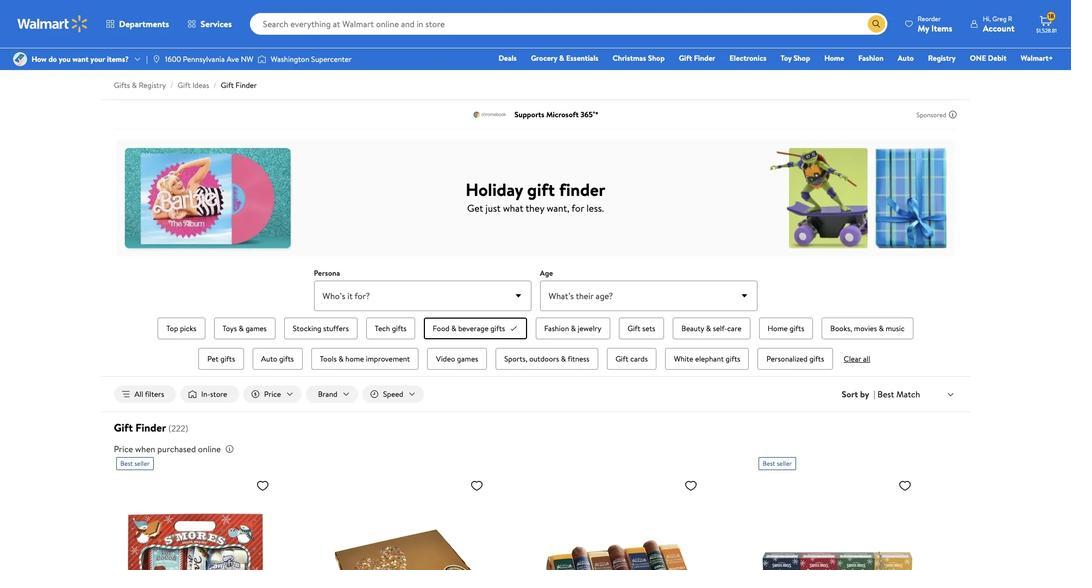 Task type: vqa. For each thing, say whether or not it's contained in the screenshot.
bottommost THE YOUR
no



Task type: describe. For each thing, give the bounding box(es) containing it.
walmart+ link
[[1016, 52, 1058, 64]]

pet gifts button
[[199, 330, 244, 352]]

auto for auto
[[898, 53, 914, 64]]

deals link
[[494, 52, 522, 64]]

washington supercenter
[[271, 54, 352, 65]]

washington
[[271, 54, 309, 65]]

price for price when purchased online
[[114, 425, 133, 437]]

0 horizontal spatial gift finder link
[[221, 61, 257, 72]]

pet gifts list item
[[196, 328, 246, 354]]

white elephant gifts list item
[[663, 328, 752, 354]]

2 / from the left
[[214, 61, 217, 72]]

electronics link
[[725, 52, 772, 64]]

toy
[[781, 53, 792, 64]]

all filters
[[135, 371, 164, 382]]

tools & home improvement button
[[311, 330, 419, 352]]

you
[[59, 54, 71, 65]]

price when purchased online
[[114, 425, 221, 437]]

swiss miss holiday gnomes assorted flavor hot cocoa gift pack, 5.52 oz, 4 count cartons image
[[759, 457, 916, 571]]

get
[[467, 183, 483, 197]]

hi,
[[983, 14, 991, 23]]

filters
[[145, 371, 164, 382]]

auto gifts button
[[253, 330, 303, 352]]

tech gifts button
[[366, 300, 415, 321]]

gifts & registry / gift ideas / gift finder
[[114, 61, 257, 72]]

beauty & self-care list item
[[671, 297, 753, 323]]

sports, outdoors & fitness list item
[[494, 328, 601, 354]]

price for price
[[264, 371, 281, 382]]

gift sets button
[[619, 300, 664, 321]]

holiday gift finder get just what they want, for less.
[[466, 159, 606, 197]]

& left fitness
[[561, 335, 566, 346]]

price button
[[244, 368, 302, 385]]

shop for christmas shop
[[648, 53, 665, 64]]

crazy cups hot chocolate pods, holiday deluxe gift set, 20 count for keurig k cups machines, image
[[330, 457, 488, 571]]

gifts for tech gifts
[[392, 305, 407, 316]]

fashion & jewelry button
[[536, 300, 610, 321]]

sports, outdoors & fitness button
[[496, 330, 598, 352]]

pet gifts
[[207, 335, 235, 346]]

1600
[[165, 54, 181, 65]]

home
[[825, 53, 845, 64]]

persona
[[314, 250, 340, 260]]

games
[[457, 335, 478, 346]]

gift sets list item
[[617, 297, 667, 323]]

fashion & jewelry
[[544, 305, 602, 316]]

ideas
[[193, 61, 209, 72]]

beauty
[[682, 305, 705, 316]]

beverage
[[458, 305, 489, 316]]

sort and filter section element
[[101, 359, 971, 394]]

services
[[201, 18, 232, 30]]

debit
[[988, 53, 1007, 64]]

match
[[897, 370, 921, 382]]

clear all
[[844, 335, 871, 346]]

fashion & jewelry list item
[[534, 297, 612, 323]]

grocery & essentials link
[[526, 52, 604, 64]]

personalized gifts
[[767, 335, 824, 346]]

 image for how do you want your items?
[[13, 52, 27, 66]]

r
[[1008, 14, 1013, 23]]

christmas shop link
[[608, 52, 670, 64]]

your
[[90, 54, 105, 65]]

& for fashion
[[571, 305, 576, 316]]

Search search field
[[250, 13, 888, 35]]

& for tools
[[339, 335, 344, 346]]

clear all button
[[840, 335, 875, 346]]

Walmart Site-Wide search field
[[250, 13, 888, 35]]

elephant
[[695, 335, 724, 346]]

1 horizontal spatial finder
[[236, 61, 257, 72]]

stocking stuffers
[[293, 305, 349, 316]]

holiday gift finder image
[[116, 121, 955, 239]]

home
[[346, 335, 364, 346]]

walmart image
[[17, 15, 88, 33]]

care
[[728, 305, 742, 316]]

seller
[[135, 441, 150, 450]]

want
[[72, 54, 89, 65]]

tech gifts list item
[[364, 297, 418, 323]]

video games list item
[[425, 328, 489, 354]]

gifts
[[114, 61, 130, 72]]

food & beverage gifts list item
[[422, 297, 529, 323]]

less.
[[587, 183, 604, 197]]

essentials
[[566, 53, 599, 64]]

electronics
[[730, 53, 767, 64]]

auto gifts
[[261, 335, 294, 346]]

hi, greg r account
[[983, 14, 1015, 34]]

my
[[918, 22, 930, 34]]

in-
[[201, 371, 210, 382]]

video games
[[436, 335, 478, 346]]

gift finder
[[679, 53, 716, 64]]

home link
[[820, 52, 849, 64]]

brand
[[318, 371, 338, 382]]

gift left nw
[[221, 61, 234, 72]]

online
[[198, 425, 221, 437]]

3 list item from the left
[[757, 297, 815, 323]]

best for best match
[[878, 370, 895, 382]]

greg
[[993, 14, 1007, 23]]

gifts inside button
[[491, 305, 505, 316]]

video games button
[[427, 330, 487, 352]]

white
[[674, 335, 694, 346]]

personalized gifts list item
[[756, 328, 835, 354]]

 image for washington supercenter
[[258, 54, 267, 65]]

registry inside 'link'
[[928, 53, 956, 64]]

items?
[[107, 54, 129, 65]]

fashion for fashion & jewelry
[[544, 305, 569, 316]]

gifts for personalized gifts
[[810, 335, 824, 346]]

beauty & self-care button
[[673, 300, 750, 321]]

nw
[[241, 54, 253, 65]]

purchased
[[157, 425, 196, 437]]

gift for gift cards
[[616, 335, 629, 346]]

gift left the ideas
[[178, 61, 191, 72]]

all
[[863, 335, 871, 346]]

& for grocery
[[559, 53, 565, 64]]

cards
[[631, 335, 648, 346]]

group containing stocking stuffers
[[140, 297, 932, 354]]

18
[[1049, 12, 1055, 21]]

store
[[210, 371, 227, 382]]



Task type: locate. For each thing, give the bounding box(es) containing it.
1 horizontal spatial shop
[[794, 53, 810, 64]]

finder right pennsylvania
[[236, 61, 257, 72]]

& for gifts
[[132, 61, 137, 72]]

1 horizontal spatial best
[[878, 370, 895, 382]]

gift left sets
[[628, 305, 641, 316]]

sports,
[[504, 335, 528, 346]]

jewelry
[[578, 305, 602, 316]]

1 horizontal spatial  image
[[258, 54, 267, 65]]

0 vertical spatial auto
[[898, 53, 914, 64]]

grocery
[[531, 53, 558, 64]]

white elephant gifts button
[[665, 330, 749, 352]]

/
[[170, 61, 173, 72], [214, 61, 217, 72]]

1 vertical spatial |
[[874, 370, 876, 382]]

fashion inside button
[[544, 305, 569, 316]]

when
[[135, 425, 155, 437]]

gift finder link
[[674, 52, 721, 64], [221, 61, 257, 72]]

0 horizontal spatial best
[[120, 441, 133, 450]]

price inside dropdown button
[[264, 371, 281, 382]]

they
[[526, 183, 545, 197]]

gifts right tech
[[392, 305, 407, 316]]

0 horizontal spatial registry
[[139, 61, 166, 72]]

shop right christmas at the right top of the page
[[648, 53, 665, 64]]

gift cards
[[616, 335, 648, 346]]

registry down items
[[928, 53, 956, 64]]

tech gifts
[[375, 305, 407, 316]]

1 vertical spatial price
[[114, 425, 133, 437]]

fashion
[[859, 53, 884, 64], [544, 305, 569, 316]]

0 vertical spatial price
[[264, 371, 281, 382]]

1 horizontal spatial price
[[264, 371, 281, 382]]

gifts for pet gifts
[[220, 335, 235, 346]]

stuffers
[[323, 305, 349, 316]]

stocking stuffers button
[[284, 300, 358, 321]]

how do you want your items?
[[32, 54, 129, 65]]

0 horizontal spatial fashion
[[544, 305, 569, 316]]

& inside button
[[451, 305, 457, 316]]

gift right christmas shop "link"
[[679, 53, 692, 64]]

finder up when at left
[[135, 402, 166, 417]]

list item up pet
[[156, 297, 207, 323]]

search icon image
[[872, 20, 881, 28]]

by
[[860, 370, 870, 382]]

finder for gift finder
[[694, 53, 716, 64]]

food & beverage gifts
[[433, 305, 505, 316]]

/ right the ideas
[[214, 61, 217, 72]]

do
[[48, 54, 57, 65]]

fashion down search icon
[[859, 53, 884, 64]]

auto for auto gifts
[[261, 335, 277, 346]]

& left jewelry
[[571, 305, 576, 316]]

speed
[[383, 371, 404, 382]]

tools
[[320, 335, 337, 346]]

& right tools
[[339, 335, 344, 346]]

gifts right elephant
[[726, 335, 741, 346]]

| inside sort and filter section element
[[874, 370, 876, 382]]

gifts
[[392, 305, 407, 316], [491, 305, 505, 316], [220, 335, 235, 346], [279, 335, 294, 346], [726, 335, 741, 346], [810, 335, 824, 346]]

sort by |
[[842, 370, 876, 382]]

1 vertical spatial fashion
[[544, 305, 569, 316]]

in-store
[[201, 371, 227, 382]]

gift finder link right the ideas
[[221, 61, 257, 72]]

list item up personalized
[[757, 297, 815, 323]]

0 horizontal spatial price
[[114, 425, 133, 437]]

 image right nw
[[258, 54, 267, 65]]

gifts right pet
[[220, 335, 235, 346]]

2 horizontal spatial finder
[[694, 53, 716, 64]]

fashion up 'sports, outdoors & fitness'
[[544, 305, 569, 316]]

dove chocolate s'mores 2 mug boxed christmas gift set, 8.94oz image
[[116, 457, 274, 571]]

best inside dropdown button
[[878, 370, 895, 382]]

finder for gift finder (222)
[[135, 402, 166, 417]]

gift
[[679, 53, 692, 64], [178, 61, 191, 72], [221, 61, 234, 72], [628, 305, 641, 316], [616, 335, 629, 346], [114, 402, 133, 417]]

price up best seller
[[114, 425, 133, 437]]

white elephant gifts
[[674, 335, 741, 346]]

registry
[[928, 53, 956, 64], [139, 61, 166, 72]]

tech
[[375, 305, 390, 316]]

price down auto gifts list item
[[264, 371, 281, 382]]

just
[[486, 183, 501, 197]]

registry right gifts
[[139, 61, 166, 72]]

gifts right personalized
[[810, 335, 824, 346]]

walmart+
[[1021, 53, 1054, 64]]

auto right fashion link
[[898, 53, 914, 64]]

0 horizontal spatial auto
[[261, 335, 277, 346]]

list item up pet gifts
[[212, 297, 278, 323]]

gifts for auto gifts
[[279, 335, 294, 346]]

auto inside button
[[261, 335, 277, 346]]

best left seller
[[120, 441, 133, 450]]

shop inside "link"
[[648, 53, 665, 64]]

0 horizontal spatial |
[[146, 54, 148, 65]]

/ left the gift ideas link
[[170, 61, 173, 72]]

0 horizontal spatial /
[[170, 61, 173, 72]]

& right grocery
[[559, 53, 565, 64]]

1 horizontal spatial fashion
[[859, 53, 884, 64]]

all
[[135, 371, 143, 382]]

holiday
[[466, 159, 523, 183]]

finder left electronics link
[[694, 53, 716, 64]]

1600 pennsylvania ave nw
[[165, 54, 253, 65]]

what
[[503, 183, 524, 197]]

1 horizontal spatial /
[[214, 61, 217, 72]]

1 vertical spatial best
[[120, 441, 133, 450]]

brand button
[[306, 368, 358, 385]]

beauty & self-care
[[682, 305, 742, 316]]

gift for gift finder (222)
[[114, 402, 133, 417]]

$1,528.81
[[1037, 27, 1057, 34]]

1 horizontal spatial registry
[[928, 53, 956, 64]]

supercenter
[[311, 54, 352, 65]]

want,
[[547, 183, 570, 197]]

shop right toy
[[794, 53, 810, 64]]

list item
[[156, 297, 207, 323], [212, 297, 278, 323], [757, 297, 815, 323], [820, 297, 916, 323]]

0 horizontal spatial  image
[[13, 52, 27, 66]]

clear all list item
[[840, 328, 875, 354]]

the wisconsin cheeseman cheese and sausage combo - featuring colby, brick, sharp cheddar, and monterey jack cheese bars, italian, original, garlic summer sausages, premium gift for charcuterie boards image
[[544, 457, 702, 571]]

0 vertical spatial fashion
[[859, 53, 884, 64]]

| right by
[[874, 370, 876, 382]]

1 horizontal spatial auto
[[898, 53, 914, 64]]

2 list item from the left
[[212, 297, 278, 323]]

1 vertical spatial auto
[[261, 335, 277, 346]]

shop
[[648, 53, 665, 64], [794, 53, 810, 64]]

in-store button
[[181, 368, 239, 385]]

gift cards button
[[607, 330, 657, 352]]

clear
[[844, 335, 862, 346]]

1 shop from the left
[[648, 53, 665, 64]]

outdoors
[[529, 335, 559, 346]]

gifts down stocking
[[279, 335, 294, 346]]

food & beverage gifts button
[[424, 300, 527, 321]]

improvement
[[366, 335, 410, 346]]

gift finder (222)
[[114, 402, 188, 417]]

1 horizontal spatial |
[[874, 370, 876, 382]]

auto gifts list item
[[250, 328, 305, 354]]

& left self-
[[706, 305, 711, 316]]

best match button
[[876, 369, 958, 383]]

services button
[[178, 11, 241, 37]]

gift finder link left electronics link
[[674, 52, 721, 64]]

auto up price dropdown button
[[261, 335, 277, 346]]

1 list item from the left
[[156, 297, 207, 323]]

gifts inside 'button'
[[392, 305, 407, 316]]

(222)
[[168, 405, 188, 417]]

& for beauty
[[706, 305, 711, 316]]

finder
[[559, 159, 606, 183]]

0 vertical spatial best
[[878, 370, 895, 382]]

fitness
[[568, 335, 590, 346]]

& right gifts
[[132, 61, 137, 72]]

best match
[[878, 370, 921, 382]]

reorder my items
[[918, 14, 953, 34]]

& inside "link"
[[559, 53, 565, 64]]

gifts & registry link
[[114, 61, 166, 72]]

gift up best seller
[[114, 402, 133, 417]]

toy shop link
[[776, 52, 815, 64]]

& right food
[[451, 305, 457, 316]]

fashion for fashion
[[859, 53, 884, 64]]

ave
[[227, 54, 239, 65]]

shop for toy shop
[[794, 53, 810, 64]]

personalized gifts button
[[758, 330, 833, 352]]

tools & home improvement
[[320, 335, 410, 346]]

one
[[970, 53, 987, 64]]

best for best seller
[[120, 441, 133, 450]]

0 vertical spatial |
[[146, 54, 148, 65]]

1 horizontal spatial gift finder link
[[674, 52, 721, 64]]

departments
[[119, 18, 169, 30]]

stocking stuffers list item
[[282, 297, 360, 323]]

 image
[[13, 52, 27, 66], [258, 54, 267, 65]]

gift sets
[[628, 305, 656, 316]]

gift for gift finder
[[679, 53, 692, 64]]

 image
[[152, 55, 161, 64]]

best right by
[[878, 370, 895, 382]]

all filters button
[[114, 368, 176, 385]]

0 horizontal spatial finder
[[135, 402, 166, 417]]

reorder
[[918, 14, 941, 23]]

gift for gift sets
[[628, 305, 641, 316]]

2 shop from the left
[[794, 53, 810, 64]]

| left 1600
[[146, 54, 148, 65]]

stocking
[[293, 305, 322, 316]]

list item up all
[[820, 297, 916, 323]]

tools & home improvement list item
[[309, 328, 421, 354]]

sports, outdoors & fitness
[[504, 335, 590, 346]]

for
[[572, 183, 584, 197]]

& inside 'list item'
[[571, 305, 576, 316]]

video
[[436, 335, 455, 346]]

& for food
[[451, 305, 457, 316]]

 image left "how"
[[13, 52, 27, 66]]

sort
[[842, 370, 858, 382]]

gift left cards
[[616, 335, 629, 346]]

1 / from the left
[[170, 61, 173, 72]]

0 horizontal spatial shop
[[648, 53, 665, 64]]

fashion link
[[854, 52, 889, 64]]

departments button
[[97, 11, 178, 37]]

gifts right beverage
[[491, 305, 505, 316]]

4 list item from the left
[[820, 297, 916, 323]]

& inside 'button'
[[706, 305, 711, 316]]

gifts inside button
[[726, 335, 741, 346]]

items
[[932, 22, 953, 34]]

group
[[140, 297, 932, 354]]

gift cards list item
[[605, 328, 659, 354]]



